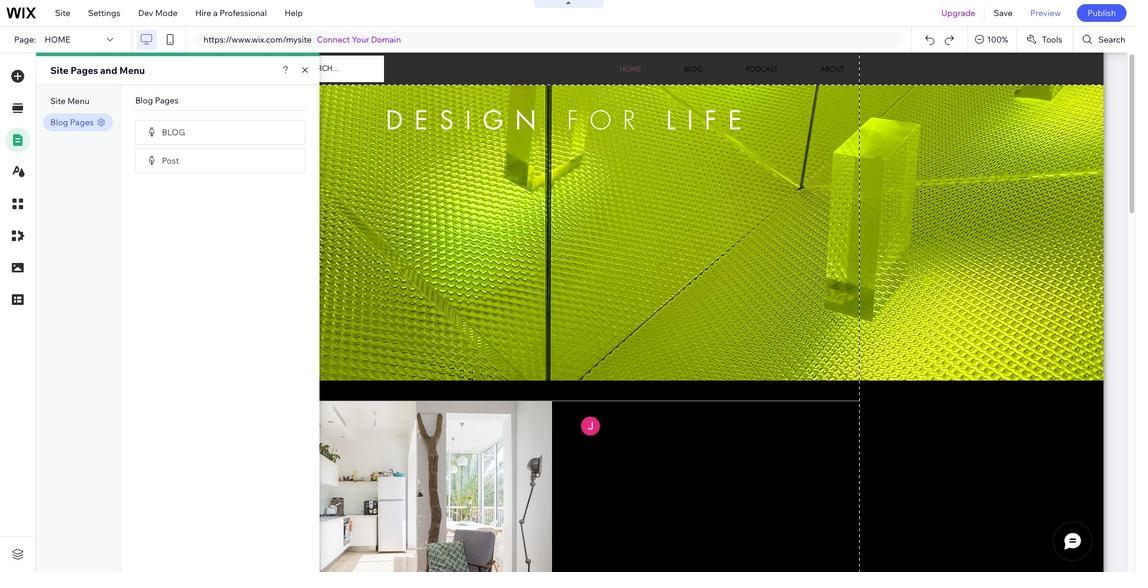 Task type: describe. For each thing, give the bounding box(es) containing it.
https://www.wix.com/mysite
[[204, 34, 312, 45]]

save button
[[985, 0, 1022, 26]]

site for site menu
[[50, 96, 66, 107]]

100%
[[987, 34, 1008, 45]]

1 vertical spatial menu
[[67, 96, 89, 107]]

home
[[45, 34, 70, 45]]

professional
[[220, 8, 267, 18]]

post
[[162, 155, 179, 166]]

help
[[285, 8, 303, 18]]

and
[[100, 65, 117, 76]]

https://www.wix.com/mysite connect your domain
[[204, 34, 401, 45]]

dev
[[138, 8, 153, 18]]

0 horizontal spatial blog pages
[[50, 117, 94, 128]]

tools button
[[1017, 27, 1073, 53]]

mode
[[155, 8, 178, 18]]

blog
[[162, 127, 185, 138]]

1 vertical spatial pages
[[155, 95, 179, 106]]

site for site
[[55, 8, 70, 18]]

search button
[[1074, 27, 1136, 53]]

dev mode
[[138, 8, 178, 18]]

tools
[[1042, 34, 1063, 45]]

0 horizontal spatial blog
[[50, 117, 68, 128]]

preview
[[1031, 8, 1061, 18]]

publish button
[[1077, 4, 1127, 22]]



Task type: locate. For each thing, give the bounding box(es) containing it.
1 vertical spatial blog
[[50, 117, 68, 128]]

domain
[[371, 34, 401, 45]]

settings
[[88, 8, 120, 18]]

1 vertical spatial blog pages
[[50, 117, 94, 128]]

site
[[55, 8, 70, 18], [50, 65, 68, 76], [50, 96, 66, 107]]

site pages and menu
[[50, 65, 145, 76]]

0 vertical spatial pages
[[71, 65, 98, 76]]

site for site pages and menu
[[50, 65, 68, 76]]

preview button
[[1022, 0, 1070, 26]]

blog down the site menu at the top
[[50, 117, 68, 128]]

hire a professional
[[195, 8, 267, 18]]

pages down the site menu at the top
[[70, 117, 94, 128]]

site down site pages and menu
[[50, 96, 66, 107]]

a
[[213, 8, 218, 18]]

save
[[994, 8, 1013, 18]]

0 vertical spatial menu
[[119, 65, 145, 76]]

blog pages
[[135, 95, 179, 106], [50, 117, 94, 128]]

0 vertical spatial site
[[55, 8, 70, 18]]

search
[[1099, 34, 1126, 45]]

site up the home
[[55, 8, 70, 18]]

1 horizontal spatial blog
[[135, 95, 153, 106]]

pages
[[71, 65, 98, 76], [155, 95, 179, 106], [70, 117, 94, 128]]

0 horizontal spatial menu
[[67, 96, 89, 107]]

menu down site pages and menu
[[67, 96, 89, 107]]

site down the home
[[50, 65, 68, 76]]

menu
[[119, 65, 145, 76], [67, 96, 89, 107]]

2 vertical spatial site
[[50, 96, 66, 107]]

blog
[[135, 95, 153, 106], [50, 117, 68, 128]]

menu right the and
[[119, 65, 145, 76]]

blog down site pages and menu
[[135, 95, 153, 106]]

1 horizontal spatial blog pages
[[135, 95, 179, 106]]

pages left the and
[[71, 65, 98, 76]]

site menu
[[50, 96, 89, 107]]

blog pages up blog
[[135, 95, 179, 106]]

hire
[[195, 8, 211, 18]]

upgrade
[[942, 8, 976, 18]]

connect
[[317, 34, 350, 45]]

0 vertical spatial blog
[[135, 95, 153, 106]]

0 vertical spatial blog pages
[[135, 95, 179, 106]]

1 vertical spatial site
[[50, 65, 68, 76]]

blog pages down the site menu at the top
[[50, 117, 94, 128]]

100% button
[[968, 27, 1017, 53]]

publish
[[1088, 8, 1116, 18]]

your
[[352, 34, 369, 45]]

1 horizontal spatial menu
[[119, 65, 145, 76]]

pages up blog
[[155, 95, 179, 106]]

2 vertical spatial pages
[[70, 117, 94, 128]]



Task type: vqa. For each thing, say whether or not it's contained in the screenshot.
'Collections'
no



